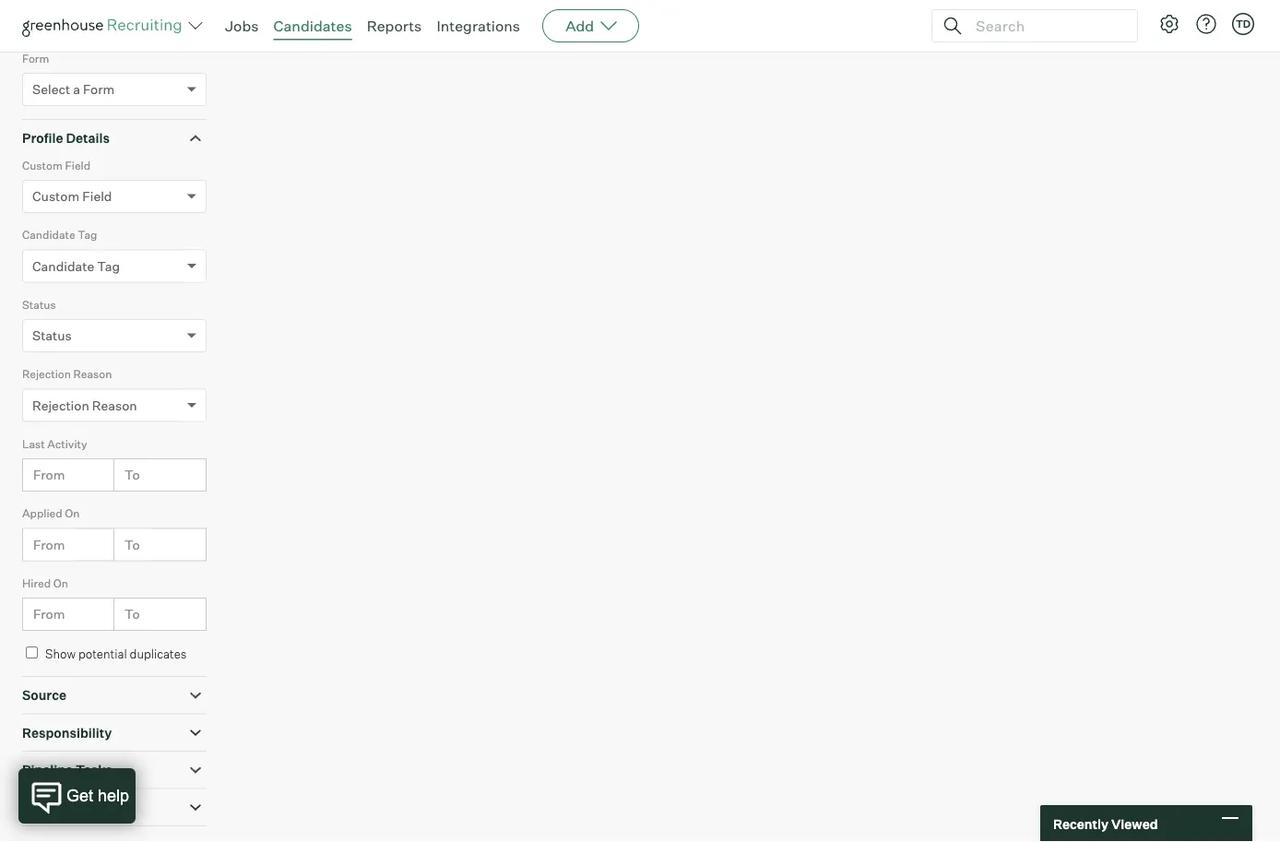 Task type: describe. For each thing, give the bounding box(es) containing it.
1 vertical spatial status
[[32, 328, 72, 344]]

to for hired on
[[125, 606, 140, 622]]

pending submission
[[45, 20, 156, 35]]

0 vertical spatial candidate tag
[[22, 228, 97, 242]]

education
[[22, 799, 86, 816]]

tasks
[[76, 762, 113, 778]]

td button
[[1232, 13, 1254, 35]]

Show potential duplicates checkbox
[[26, 647, 38, 659]]

td
[[1236, 18, 1251, 30]]

0 vertical spatial rejection
[[22, 367, 71, 381]]

last activity
[[22, 437, 87, 451]]

recently viewed
[[1053, 816, 1158, 832]]

0 vertical spatial field
[[65, 158, 90, 172]]

potential
[[78, 647, 127, 661]]

configure image
[[1158, 13, 1181, 35]]

details
[[66, 130, 110, 146]]

profile details
[[22, 130, 110, 146]]

add
[[566, 17, 594, 35]]

profile
[[22, 130, 63, 146]]

hired
[[22, 576, 51, 590]]

1 vertical spatial field
[[82, 188, 112, 204]]

reports
[[367, 17, 422, 35]]

pipeline
[[22, 762, 73, 778]]

to for applied on
[[125, 537, 140, 553]]

1 vertical spatial custom field
[[32, 188, 112, 204]]

jobs link
[[225, 17, 259, 35]]

activity
[[47, 437, 87, 451]]

0 vertical spatial reason
[[73, 367, 112, 381]]

on for applied on
[[65, 507, 80, 520]]

candidates link
[[273, 17, 352, 35]]

0 vertical spatial tag
[[78, 228, 97, 242]]

pipeline tasks
[[22, 762, 113, 778]]

source
[[22, 687, 66, 703]]

show potential duplicates
[[45, 647, 187, 661]]

last
[[22, 437, 45, 451]]

0 vertical spatial candidate
[[22, 228, 75, 242]]

Pending submission checkbox
[[26, 20, 38, 32]]

integrations link
[[437, 17, 520, 35]]

1 vertical spatial candidate tag
[[32, 258, 120, 274]]



Task type: locate. For each thing, give the bounding box(es) containing it.
select a form
[[32, 81, 115, 97]]

1 vertical spatial rejection
[[32, 397, 89, 413]]

hired on
[[22, 576, 68, 590]]

on
[[65, 507, 80, 520], [53, 576, 68, 590]]

0 vertical spatial custom field
[[22, 158, 90, 172]]

candidate tag
[[22, 228, 97, 242], [32, 258, 120, 274]]

show
[[45, 647, 76, 661]]

1 vertical spatial rejection reason
[[32, 397, 137, 413]]

pending
[[45, 20, 90, 35]]

from for applied
[[33, 537, 65, 553]]

0 vertical spatial on
[[65, 507, 80, 520]]

applied
[[22, 507, 62, 520]]

status up rejection reason element
[[32, 328, 72, 344]]

on for hired on
[[53, 576, 68, 590]]

candidate tag up status element
[[32, 258, 120, 274]]

2 to from the top
[[125, 537, 140, 553]]

on right applied
[[65, 507, 80, 520]]

from
[[33, 467, 65, 483], [33, 537, 65, 553], [33, 606, 65, 622]]

0 vertical spatial status
[[22, 298, 56, 311]]

custom down profile details
[[32, 188, 79, 204]]

candidate tag down custom field element
[[22, 228, 97, 242]]

custom down profile
[[22, 158, 63, 172]]

from for hired
[[33, 606, 65, 622]]

greenhouse recruiting image
[[22, 15, 188, 37]]

from down the applied on
[[33, 537, 65, 553]]

status
[[22, 298, 56, 311], [32, 328, 72, 344]]

candidate
[[22, 228, 75, 242], [32, 258, 94, 274]]

1 to from the top
[[125, 467, 140, 483]]

to for last activity
[[125, 467, 140, 483]]

1 vertical spatial reason
[[92, 397, 137, 413]]

from for last
[[33, 467, 65, 483]]

candidate up status element
[[32, 258, 94, 274]]

status down candidate tag element
[[22, 298, 56, 311]]

form
[[22, 51, 49, 65], [83, 81, 115, 97]]

rejection reason up activity
[[32, 397, 137, 413]]

0 vertical spatial rejection reason
[[22, 367, 112, 381]]

custom field
[[22, 158, 90, 172], [32, 188, 112, 204]]

0 vertical spatial form
[[22, 51, 49, 65]]

candidate tag element
[[22, 226, 207, 296]]

on right the hired
[[53, 576, 68, 590]]

status element
[[22, 296, 207, 365]]

add button
[[542, 9, 639, 42]]

tag up status element
[[97, 258, 120, 274]]

select
[[32, 81, 70, 97]]

tag
[[78, 228, 97, 242], [97, 258, 120, 274]]

td button
[[1229, 9, 1258, 39]]

1 vertical spatial to
[[125, 537, 140, 553]]

1 vertical spatial candidate
[[32, 258, 94, 274]]

Search text field
[[971, 12, 1121, 39]]

responsibility
[[22, 725, 112, 741]]

rejection reason down status element
[[22, 367, 112, 381]]

1 vertical spatial on
[[53, 576, 68, 590]]

3 to from the top
[[125, 606, 140, 622]]

field
[[65, 158, 90, 172], [82, 188, 112, 204]]

1 horizontal spatial form
[[83, 81, 115, 97]]

1 vertical spatial custom
[[32, 188, 79, 204]]

duplicates
[[130, 647, 187, 661]]

1 vertical spatial form
[[83, 81, 115, 97]]

candidate down custom field element
[[22, 228, 75, 242]]

custom
[[22, 158, 63, 172], [32, 188, 79, 204]]

recently
[[1053, 816, 1109, 832]]

1 from from the top
[[33, 467, 65, 483]]

0 vertical spatial from
[[33, 467, 65, 483]]

from down last activity
[[33, 467, 65, 483]]

1 vertical spatial tag
[[97, 258, 120, 274]]

rejection reason
[[22, 367, 112, 381], [32, 397, 137, 413]]

from down hired on
[[33, 606, 65, 622]]

0 vertical spatial to
[[125, 467, 140, 483]]

form right a
[[83, 81, 115, 97]]

reports link
[[367, 17, 422, 35]]

form element
[[22, 50, 207, 119]]

applied on
[[22, 507, 80, 520]]

0 vertical spatial custom
[[22, 158, 63, 172]]

submission
[[93, 20, 156, 35]]

candidates
[[273, 17, 352, 35]]

1 vertical spatial from
[[33, 537, 65, 553]]

a
[[73, 81, 80, 97]]

rejection reason element
[[22, 365, 207, 435]]

tag down custom field element
[[78, 228, 97, 242]]

reason
[[73, 367, 112, 381], [92, 397, 137, 413]]

rejection
[[22, 367, 71, 381], [32, 397, 89, 413]]

jobs
[[225, 17, 259, 35]]

2 vertical spatial to
[[125, 606, 140, 622]]

form down pending submission 'option'
[[22, 51, 49, 65]]

to
[[125, 467, 140, 483], [125, 537, 140, 553], [125, 606, 140, 622]]

viewed
[[1111, 816, 1158, 832]]

3 from from the top
[[33, 606, 65, 622]]

custom field element
[[22, 157, 207, 226]]

2 from from the top
[[33, 537, 65, 553]]

integrations
[[437, 17, 520, 35]]

0 horizontal spatial form
[[22, 51, 49, 65]]

2 vertical spatial from
[[33, 606, 65, 622]]



Task type: vqa. For each thing, say whether or not it's contained in the screenshot.
the Open
no



